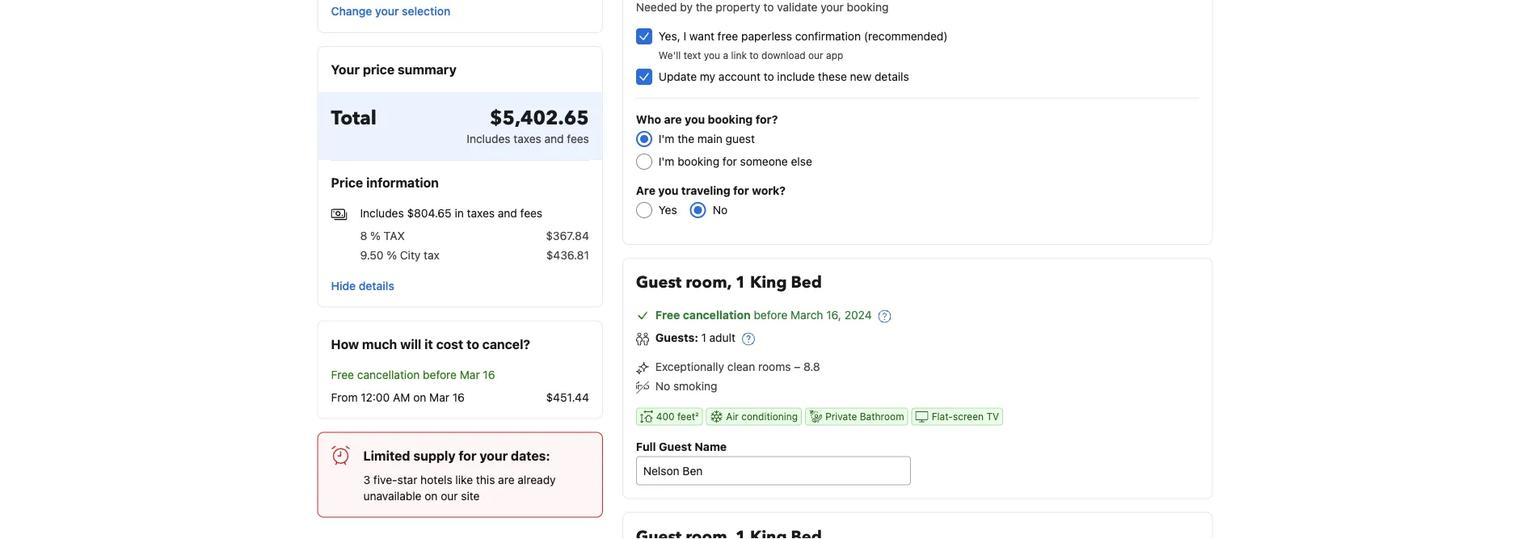 Task type: vqa. For each thing, say whether or not it's contained in the screenshot.
that. inside the For bookings made before 6 April 2020: You may be able to change or cancel your (non refundable) booking for free if you cannot travel to or stay at the property as a result of implications of the Coronavirus (COVID- 19) outbreak, such as government travel restrictions (e.g. closed borders). This depends on several factors, including your country of origin, your destination, the date on which you made your booking, your departure date, your arrival date and your reason for travelling. If your booking falls within the above category, the property should allow your date change request or cancellation. If you wish to cancel your booking and have already made a prepayment, the property should offer you credit or a voucher for a future stay. If you prefer to receive a refund, you are entitled to that.
no



Task type: locate. For each thing, give the bounding box(es) containing it.
0 horizontal spatial 16
[[453, 390, 465, 404]]

no for no smoking
[[656, 380, 670, 393]]

your up the confirmation
[[821, 0, 844, 14]]

for left work? in the top of the page
[[733, 184, 749, 197]]

limited
[[363, 448, 410, 463]]

details down 9.50
[[359, 279, 395, 292]]

for
[[723, 155, 737, 168], [733, 184, 749, 197], [459, 448, 477, 463]]

no down are you traveling for work?
[[713, 203, 728, 217]]

your right the change
[[375, 4, 399, 18]]

our left "app"
[[809, 49, 824, 61]]

1 horizontal spatial before
[[754, 308, 788, 322]]

0 vertical spatial before
[[754, 308, 788, 322]]

0 horizontal spatial free
[[331, 368, 354, 381]]

1 horizontal spatial the
[[696, 0, 713, 14]]

1 vertical spatial cancellation
[[357, 368, 420, 381]]

you
[[704, 49, 720, 61], [685, 113, 705, 126], [659, 184, 679, 197]]

i'm for i'm the main guest
[[659, 132, 675, 146]]

details right new
[[875, 70, 909, 83]]

much
[[362, 336, 397, 352]]

9.50
[[360, 249, 384, 262]]

0 vertical spatial i'm
[[659, 132, 675, 146]]

by
[[680, 0, 693, 14]]

1 vertical spatial are
[[498, 473, 515, 486]]

0 vertical spatial you
[[704, 49, 720, 61]]

0 horizontal spatial no
[[656, 380, 670, 393]]

guests: 1 adult
[[656, 331, 736, 344]]

tax
[[384, 229, 405, 243]]

0 vertical spatial includes
[[467, 132, 511, 146]]

and down $5,402.65 at the left
[[545, 132, 564, 146]]

change
[[331, 4, 372, 18]]

work?
[[752, 184, 786, 197]]

change your selection link
[[325, 0, 457, 26]]

1 horizontal spatial taxes
[[514, 132, 542, 146]]

1 vertical spatial guest
[[659, 440, 692, 453]]

you up i'm the main guest
[[685, 113, 705, 126]]

2 vertical spatial you
[[659, 184, 679, 197]]

full
[[636, 440, 656, 453]]

1 horizontal spatial fees
[[567, 132, 589, 146]]

traveling
[[682, 184, 731, 197]]

1 horizontal spatial your
[[480, 448, 508, 463]]

are right this at the bottom left of the page
[[498, 473, 515, 486]]

download
[[762, 49, 806, 61]]

from
[[331, 390, 358, 404]]

to right cost
[[467, 336, 479, 352]]

0 horizontal spatial details
[[359, 279, 395, 292]]

booking up guest
[[708, 113, 753, 126]]

tax
[[424, 249, 440, 262]]

free up guests:
[[656, 308, 680, 322]]

1
[[736, 272, 746, 294], [701, 331, 707, 344]]

no inside are you traveling for work? element
[[713, 203, 728, 217]]

guest
[[636, 272, 682, 294], [659, 440, 692, 453]]

tv
[[987, 411, 1000, 422]]

link
[[731, 49, 747, 61]]

to left 'validate'
[[764, 0, 774, 14]]

1 horizontal spatial includes
[[467, 132, 511, 146]]

1 vertical spatial on
[[425, 489, 438, 502]]

you left a
[[704, 49, 720, 61]]

1 left king
[[736, 272, 746, 294]]

1 horizontal spatial free
[[656, 308, 680, 322]]

0 vertical spatial and
[[545, 132, 564, 146]]

my
[[700, 70, 716, 83]]

1 vertical spatial taxes
[[467, 207, 495, 220]]

on down hotels
[[425, 489, 438, 502]]

booking up (recommended)
[[847, 0, 889, 14]]

includes
[[467, 132, 511, 146], [360, 207, 404, 220]]

0 vertical spatial booking
[[847, 0, 889, 14]]

private bathroom
[[826, 411, 905, 422]]

% left city on the left top of page
[[387, 249, 397, 262]]

0 vertical spatial for
[[723, 155, 737, 168]]

2024
[[845, 308, 872, 322]]

8.8
[[804, 360, 821, 374]]

includes down $5,402.65 at the left
[[467, 132, 511, 146]]

1 vertical spatial booking
[[708, 113, 753, 126]]

are you traveling for work? element
[[623, 183, 1200, 218]]

taxes right in
[[467, 207, 495, 220]]

our down hotels
[[441, 489, 458, 502]]

before down king
[[754, 308, 788, 322]]

to
[[764, 0, 774, 14], [750, 49, 759, 61], [764, 70, 774, 83], [467, 336, 479, 352]]

guest right 'full'
[[659, 440, 692, 453]]

unavailable
[[363, 489, 422, 502]]

1 horizontal spatial and
[[545, 132, 564, 146]]

exceptionally clean rooms – 8.8
[[656, 360, 821, 374]]

mar down free cancellation before mar 16
[[429, 390, 450, 404]]

0 vertical spatial taxes
[[514, 132, 542, 146]]

guest left room,
[[636, 272, 682, 294]]

2 vertical spatial for
[[459, 448, 477, 463]]

this
[[476, 473, 495, 486]]

cancellation
[[683, 308, 751, 322], [357, 368, 420, 381]]

1 horizontal spatial cancellation
[[683, 308, 751, 322]]

400
[[656, 411, 675, 422]]

$367.84
[[546, 229, 589, 243]]

before for mar
[[423, 368, 457, 381]]

fees right in
[[520, 207, 543, 220]]

1 horizontal spatial no
[[713, 203, 728, 217]]

0 horizontal spatial cancellation
[[357, 368, 420, 381]]

for inside status
[[459, 448, 477, 463]]

i'm for i'm booking for someone else
[[659, 155, 675, 168]]

taxes down $5,402.65 at the left
[[514, 132, 542, 146]]

0 horizontal spatial are
[[498, 473, 515, 486]]

your up this at the bottom left of the page
[[480, 448, 508, 463]]

1 vertical spatial before
[[423, 368, 457, 381]]

0 horizontal spatial the
[[678, 132, 695, 146]]

0 vertical spatial the
[[696, 0, 713, 14]]

0 vertical spatial 1
[[736, 272, 746, 294]]

1 vertical spatial free
[[331, 368, 354, 381]]

smoking
[[674, 380, 718, 393]]

fees down $5,402.65 at the left
[[567, 132, 589, 146]]

taxes
[[514, 132, 542, 146], [467, 207, 495, 220]]

price information
[[331, 175, 439, 190]]

for for dates:
[[459, 448, 477, 463]]

are
[[636, 184, 656, 197]]

on right am
[[413, 390, 426, 404]]

no
[[713, 203, 728, 217], [656, 380, 670, 393]]

0 vertical spatial 16
[[483, 368, 495, 381]]

16
[[483, 368, 495, 381], [453, 390, 465, 404]]

1 vertical spatial our
[[441, 489, 458, 502]]

2 vertical spatial booking
[[678, 155, 720, 168]]

1 vertical spatial %
[[387, 249, 397, 262]]

1 vertical spatial 1
[[701, 331, 707, 344]]

you up yes
[[659, 184, 679, 197]]

$5,402.65
[[490, 105, 589, 131]]

1 i'm from the top
[[659, 132, 675, 146]]

are
[[664, 113, 682, 126], [498, 473, 515, 486]]

1 vertical spatial no
[[656, 380, 670, 393]]

1 vertical spatial includes
[[360, 207, 404, 220]]

1 vertical spatial and
[[498, 207, 517, 220]]

0 vertical spatial cancellation
[[683, 308, 751, 322]]

and right in
[[498, 207, 517, 220]]

in
[[455, 207, 464, 220]]

for down guest
[[723, 155, 737, 168]]

adult
[[710, 331, 736, 344]]

and
[[545, 132, 564, 146], [498, 207, 517, 220]]

free
[[718, 30, 738, 43]]

0 vertical spatial details
[[875, 70, 909, 83]]

someone
[[740, 155, 788, 168]]

%
[[370, 229, 381, 243], [387, 249, 397, 262]]

to right the link
[[750, 49, 759, 61]]

12:00
[[361, 390, 390, 404]]

a
[[723, 49, 729, 61]]

free up from
[[331, 368, 354, 381]]

cancellation up from 12:00 am on mar 16
[[357, 368, 420, 381]]

to down download
[[764, 70, 774, 83]]

1 left adult
[[701, 331, 707, 344]]

1 vertical spatial you
[[685, 113, 705, 126]]

text
[[684, 49, 701, 61]]

1 vertical spatial the
[[678, 132, 695, 146]]

% for 9.50
[[387, 249, 397, 262]]

includes up 8 % tax
[[360, 207, 404, 220]]

mar down cost
[[460, 368, 480, 381]]

1 vertical spatial 16
[[453, 390, 465, 404]]

1 vertical spatial details
[[359, 279, 395, 292]]

free for free cancellation before mar 16
[[331, 368, 354, 381]]

0 horizontal spatial %
[[370, 229, 381, 243]]

the left the main
[[678, 132, 695, 146]]

16 down the cancel?
[[483, 368, 495, 381]]

16,
[[827, 308, 842, 322]]

0 horizontal spatial includes
[[360, 207, 404, 220]]

details
[[875, 70, 909, 83], [359, 279, 395, 292]]

3
[[363, 473, 370, 486]]

needed by the property to validate your booking
[[636, 0, 889, 14]]

before down 'how much will it cost to cancel?'
[[423, 368, 457, 381]]

for up 'like'
[[459, 448, 477, 463]]

0 horizontal spatial taxes
[[467, 207, 495, 220]]

our
[[809, 49, 824, 61], [441, 489, 458, 502]]

update my account to include these new details
[[659, 70, 909, 83]]

on
[[413, 390, 426, 404], [425, 489, 438, 502]]

are right who
[[664, 113, 682, 126]]

1 vertical spatial fees
[[520, 207, 543, 220]]

cancel?
[[483, 336, 531, 352]]

am
[[393, 390, 410, 404]]

no up 400 at the left of page
[[656, 380, 670, 393]]

supply
[[413, 448, 456, 463]]

0 horizontal spatial 1
[[701, 331, 707, 344]]

% right 8
[[370, 229, 381, 243]]

mar
[[460, 368, 480, 381], [429, 390, 450, 404]]

booking down i'm the main guest
[[678, 155, 720, 168]]

1 vertical spatial mar
[[429, 390, 450, 404]]

0 horizontal spatial before
[[423, 368, 457, 381]]

price
[[363, 62, 395, 77]]

cancellation for free cancellation before mar 16
[[357, 368, 420, 381]]

1 horizontal spatial details
[[875, 70, 909, 83]]

i'm
[[659, 132, 675, 146], [659, 155, 675, 168]]

0 vertical spatial are
[[664, 113, 682, 126]]

16 down free cancellation before mar 16
[[453, 390, 465, 404]]

1 horizontal spatial %
[[387, 249, 397, 262]]

1 vertical spatial i'm
[[659, 155, 675, 168]]

limited supply  for your dates: status
[[317, 432, 603, 518]]

2 i'm from the top
[[659, 155, 675, 168]]

0 vertical spatial no
[[713, 203, 728, 217]]

for for else
[[723, 155, 737, 168]]

8
[[360, 229, 367, 243]]

0 vertical spatial free
[[656, 308, 680, 322]]

0 vertical spatial our
[[809, 49, 824, 61]]

0 vertical spatial %
[[370, 229, 381, 243]]

the right by
[[696, 0, 713, 14]]

cancellation up adult
[[683, 308, 751, 322]]

0 vertical spatial mar
[[460, 368, 480, 381]]

validate
[[777, 0, 818, 14]]

0 horizontal spatial our
[[441, 489, 458, 502]]

details inside 'button'
[[359, 279, 395, 292]]

name
[[695, 440, 727, 453]]

1 horizontal spatial our
[[809, 49, 824, 61]]

feet²
[[678, 411, 699, 422]]



Task type: describe. For each thing, give the bounding box(es) containing it.
400 feet²
[[656, 411, 699, 422]]

0 horizontal spatial mar
[[429, 390, 450, 404]]

these
[[818, 70, 847, 83]]

our inside 3 five-star hotels like this are already unavailable on our site
[[441, 489, 458, 502]]

0 vertical spatial guest
[[636, 272, 682, 294]]

needed
[[636, 0, 677, 14]]

i'm booking for someone else
[[659, 155, 812, 168]]

are you traveling for work?
[[636, 184, 786, 197]]

you inside yes, i want free paperless confirmation (recommended) we'll text you a link to download our app
[[704, 49, 720, 61]]

before for march
[[754, 308, 788, 322]]

march
[[791, 308, 824, 322]]

Full Guest Name text field
[[636, 456, 911, 485]]

9.50 % city tax
[[360, 249, 440, 262]]

0 vertical spatial fees
[[567, 132, 589, 146]]

yes
[[659, 203, 677, 217]]

limited supply  for your dates:
[[363, 448, 550, 463]]

new
[[850, 70, 872, 83]]

includes $804.65 in taxes and fees
[[360, 207, 543, 220]]

hide details
[[331, 279, 395, 292]]

$436.81
[[546, 249, 589, 262]]

guest
[[726, 132, 755, 146]]

bathroom
[[860, 411, 905, 422]]

1 horizontal spatial 16
[[483, 368, 495, 381]]

screen
[[953, 411, 984, 422]]

who are you booking for?
[[636, 113, 778, 126]]

your
[[331, 62, 360, 77]]

$451.44
[[546, 390, 589, 404]]

clean
[[728, 360, 755, 374]]

% for 8
[[370, 229, 381, 243]]

it
[[425, 336, 433, 352]]

i
[[684, 30, 687, 43]]

1 vertical spatial for
[[733, 184, 749, 197]]

city
[[400, 249, 421, 262]]

includes taxes and fees
[[467, 132, 589, 146]]

our inside yes, i want free paperless confirmation (recommended) we'll text you a link to download our app
[[809, 49, 824, 61]]

exceptionally
[[656, 360, 724, 374]]

8 % tax
[[360, 229, 405, 243]]

private
[[826, 411, 857, 422]]

from 12:00 am on mar 16
[[331, 390, 465, 404]]

guests:
[[656, 331, 699, 344]]

bed
[[791, 272, 822, 294]]

free cancellation before mar 16
[[331, 368, 495, 381]]

rooms
[[759, 360, 791, 374]]

1 horizontal spatial 1
[[736, 272, 746, 294]]

like
[[456, 473, 473, 486]]

$804.65
[[407, 207, 452, 220]]

want
[[690, 30, 715, 43]]

guest room, 1 king bed
[[636, 272, 822, 294]]

free for free cancellation before march 16, 2024
[[656, 308, 680, 322]]

your price summary
[[331, 62, 457, 77]]

no for no
[[713, 203, 728, 217]]

includes for includes taxes and fees
[[467, 132, 511, 146]]

we'll
[[659, 49, 681, 61]]

who are you booking for? element
[[636, 112, 1200, 170]]

(recommended)
[[864, 30, 948, 43]]

to inside yes, i want free paperless confirmation (recommended) we'll text you a link to download our app
[[750, 49, 759, 61]]

king
[[750, 272, 787, 294]]

paperless
[[742, 30, 792, 43]]

yes, i want free paperless confirmation (recommended) we'll text you a link to download our app
[[659, 30, 948, 61]]

else
[[791, 155, 812, 168]]

five-
[[374, 473, 398, 486]]

the inside who are you booking for? element
[[678, 132, 695, 146]]

0 horizontal spatial fees
[[520, 207, 543, 220]]

hide details button
[[325, 271, 401, 300]]

cost
[[436, 336, 464, 352]]

–
[[794, 360, 801, 374]]

yes,
[[659, 30, 681, 43]]

1 horizontal spatial are
[[664, 113, 682, 126]]

flat-screen tv
[[932, 411, 1000, 422]]

include
[[777, 70, 815, 83]]

includes for includes $804.65 in taxes and fees
[[360, 207, 404, 220]]

total
[[331, 105, 377, 131]]

price
[[331, 175, 363, 190]]

already
[[518, 473, 556, 486]]

2 horizontal spatial your
[[821, 0, 844, 14]]

account
[[719, 70, 761, 83]]

0 horizontal spatial your
[[375, 4, 399, 18]]

on inside 3 five-star hotels like this are already unavailable on our site
[[425, 489, 438, 502]]

1 horizontal spatial mar
[[460, 368, 480, 381]]

3 five-star hotels like this are already unavailable on our site
[[363, 473, 556, 502]]

free cancellation before march 16, 2024
[[656, 308, 872, 322]]

cancellation for free cancellation before march 16, 2024
[[683, 308, 751, 322]]

hide
[[331, 279, 356, 292]]

will
[[400, 336, 422, 352]]

full guest name
[[636, 440, 727, 453]]

are inside 3 five-star hotels like this are already unavailable on our site
[[498, 473, 515, 486]]

0 vertical spatial on
[[413, 390, 426, 404]]

i'm the main guest
[[659, 132, 755, 146]]

information
[[366, 175, 439, 190]]

flat-
[[932, 411, 953, 422]]

selection
[[402, 4, 451, 18]]

summary
[[398, 62, 457, 77]]

for?
[[756, 113, 778, 126]]

hotels
[[421, 473, 453, 486]]

air conditioning
[[726, 411, 798, 422]]

0 horizontal spatial and
[[498, 207, 517, 220]]

room,
[[686, 272, 732, 294]]

star
[[398, 473, 418, 486]]

property
[[716, 0, 761, 14]]

update
[[659, 70, 697, 83]]

dates:
[[511, 448, 550, 463]]

who
[[636, 113, 661, 126]]

app
[[826, 49, 844, 61]]

your inside status
[[480, 448, 508, 463]]

conditioning
[[742, 411, 798, 422]]

no smoking
[[656, 380, 718, 393]]



